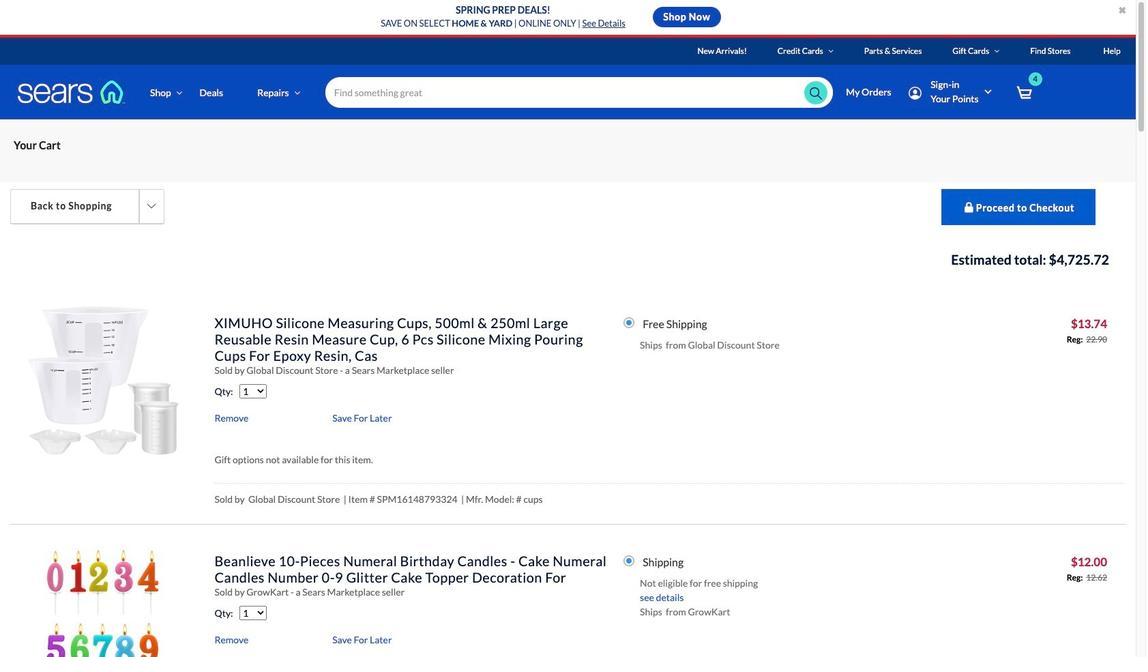 Task type: locate. For each thing, give the bounding box(es) containing it.
None radio
[[624, 556, 635, 567]]

main content
[[0, 119, 1137, 657]]

banner
[[0, 38, 1147, 139]]

home image
[[17, 80, 126, 104]]

angle down image
[[829, 47, 834, 55], [995, 47, 1000, 55], [176, 88, 183, 97], [295, 88, 301, 97]]

None radio
[[624, 318, 635, 328]]

navigation
[[0, 119, 1137, 182]]



Task type: describe. For each thing, give the bounding box(es) containing it.
settings image
[[909, 87, 922, 100]]

ximuho silicone measuring cups, 500ml & 250ml large reusable resin measure cup, 6 pcs silicone mixing pouring cups for epoxy resin, cas image
[[28, 307, 179, 456]]

Search text field
[[326, 77, 834, 108]]

beanlieve 10-pieces numeral birthday candles - cake numeral candles number 0-9 glitter cake topper decoration for image
[[29, 545, 178, 657]]

view cart image
[[1017, 86, 1033, 101]]



Task type: vqa. For each thing, say whether or not it's contained in the screenshot.
Samsung QN50Q60C 50 inch Q60C 4K QLED Smart TV image
no



